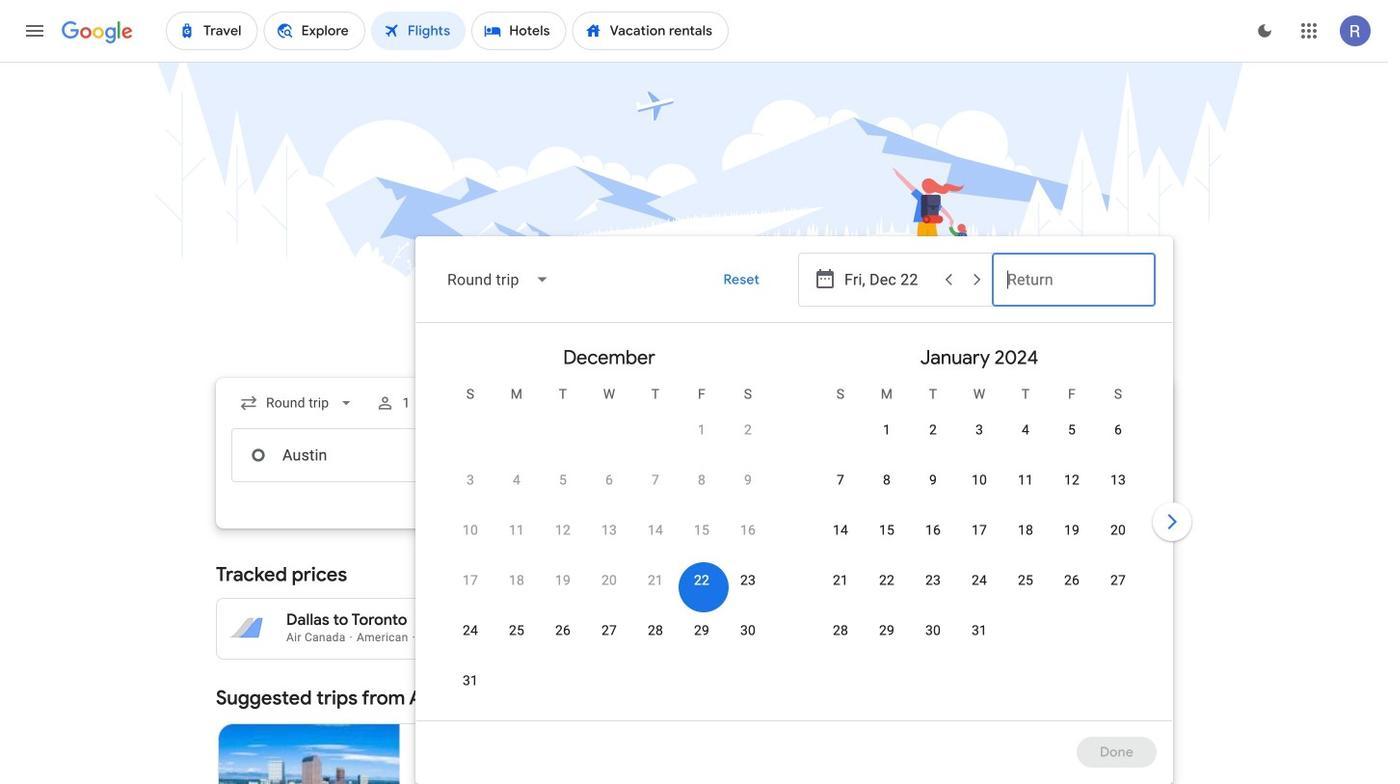 Task type: locate. For each thing, give the bounding box(es) containing it.
sun, jan 7 element
[[837, 471, 845, 490]]

row
[[679, 404, 772, 467], [864, 404, 1142, 467], [448, 462, 772, 517], [818, 462, 1142, 517], [448, 512, 772, 567], [818, 512, 1142, 567], [448, 562, 772, 617], [818, 562, 1142, 617], [448, 612, 772, 667], [818, 612, 1003, 667]]

sun, dec 17 element
[[463, 571, 478, 590]]

Return text field
[[1008, 429, 1141, 481]]

wed, jan 17 element
[[972, 521, 988, 540]]

wed, jan 3 element
[[976, 421, 984, 440]]

next image
[[1150, 499, 1196, 545]]

fri, dec 15 element
[[694, 521, 710, 540]]

sun, jan 28 element
[[833, 621, 849, 640]]

wed, dec 13 element
[[602, 521, 617, 540]]

Flight search field
[[201, 236, 1196, 784]]

sun, dec 3 element
[[467, 471, 475, 490]]

sat, dec 23 element
[[741, 571, 756, 590]]

cell
[[957, 564, 1003, 611]]

tue, jan 16 element
[[926, 521, 941, 540]]

sat, jan 20 element
[[1111, 521, 1127, 540]]

1 row group from the left
[[424, 331, 795, 718]]

None text field
[[231, 428, 503, 482]]

grid
[[424, 331, 1165, 732]]

row down mon, jan 22 element
[[818, 612, 1003, 667]]

sun, jan 21 element
[[833, 571, 849, 590]]

row up wed, dec 13 element
[[448, 462, 772, 517]]

tue, dec 26 element
[[555, 621, 571, 640]]

tue, dec 19 element
[[555, 571, 571, 590]]

main menu image
[[23, 19, 46, 42]]

row up wed, dec 20 element
[[448, 512, 772, 567]]

2 row group from the left
[[795, 331, 1165, 713]]

tue, jan 2 element
[[930, 421, 937, 440]]

row group
[[424, 331, 795, 718], [795, 331, 1165, 713]]

mon, jan 22 element
[[880, 571, 895, 590]]

sat, dec 2 element
[[745, 421, 752, 440]]

386 US dollars text field
[[800, 611, 835, 630]]

thu, dec 28 element
[[648, 621, 664, 640]]

sat, dec 9 element
[[745, 471, 752, 490]]

row up wed, jan 17 element
[[818, 462, 1142, 517]]

Departure text field
[[845, 254, 934, 306], [845, 429, 978, 481]]

mon, dec 25 element
[[509, 621, 525, 640]]

1 vertical spatial departure text field
[[845, 429, 978, 481]]

158 US dollars text field
[[804, 628, 835, 644]]

mon, jan 1 element
[[883, 421, 891, 440]]

None field
[[432, 257, 566, 303], [231, 386, 364, 421], [432, 257, 566, 303], [231, 386, 364, 421]]

thu, dec 14 element
[[648, 521, 664, 540]]

row up wed, jan 10 element
[[864, 404, 1142, 467]]

wed, dec 27 element
[[602, 621, 617, 640]]

tue, dec 12 element
[[555, 521, 571, 540]]

row up wed, dec 27 element
[[448, 562, 772, 617]]

1206 US dollars text field
[[472, 628, 513, 644]]

0 vertical spatial departure text field
[[845, 254, 934, 306]]

thu, jan 11 element
[[1018, 471, 1034, 490]]

Return text field
[[1008, 254, 1141, 306]]

2614 US dollars text field
[[468, 611, 513, 630]]

tue, jan 9 element
[[930, 471, 937, 490]]



Task type: vqa. For each thing, say whether or not it's contained in the screenshot.
"cell"
yes



Task type: describe. For each thing, give the bounding box(es) containing it.
tue, jan 30 element
[[926, 621, 941, 640]]

sun, dec 31 element
[[463, 671, 478, 691]]

tue, dec 5 element
[[559, 471, 567, 490]]

thu, jan 4 element
[[1022, 421, 1030, 440]]

thu, jan 18 element
[[1018, 521, 1034, 540]]

fri, jan 12 element
[[1065, 471, 1080, 490]]

grid inside flight search box
[[424, 331, 1165, 732]]

wed, dec 6 element
[[606, 471, 613, 490]]

fri, dec 29 element
[[694, 621, 710, 640]]

wed, jan 10 element
[[972, 471, 988, 490]]

fri, dec 1 element
[[698, 421, 706, 440]]

mon, dec 11 element
[[509, 521, 525, 540]]

2 departure text field from the top
[[845, 429, 978, 481]]

row down wed, jan 10 element
[[818, 512, 1142, 567]]

mon, jan 29 element
[[880, 621, 895, 640]]

mon, jan 8 element
[[883, 471, 891, 490]]

wed, dec 20 element
[[602, 571, 617, 590]]

cell inside row
[[957, 564, 1003, 611]]

change appearance image
[[1242, 8, 1289, 54]]

row up "wed, jan 31" element
[[818, 562, 1142, 617]]

1 departure text field from the top
[[845, 254, 934, 306]]

row up fri, dec 8 element
[[679, 404, 772, 467]]

sun, dec 24 element
[[463, 621, 478, 640]]

suggested trips from austin region
[[216, 675, 1173, 784]]

sat, dec 30 element
[[741, 621, 756, 640]]

sat, jan 6 element
[[1115, 421, 1123, 440]]

sun, dec 10 element
[[463, 521, 478, 540]]

fri, jan 5 element
[[1069, 421, 1076, 440]]

tracked prices region
[[216, 552, 1173, 660]]

mon, jan 15 element
[[880, 521, 895, 540]]

fri, dec 22, departure date. element
[[694, 571, 710, 590]]

sat, dec 16 element
[[741, 521, 756, 540]]

sat, jan 13 element
[[1111, 471, 1127, 490]]

fri, dec 8 element
[[698, 471, 706, 490]]

thu, dec 21 element
[[648, 571, 664, 590]]

thu, dec 7 element
[[652, 471, 660, 490]]

mon, dec 4 element
[[513, 471, 521, 490]]

fri, jan 19 element
[[1065, 521, 1080, 540]]

wed, jan 31 element
[[972, 621, 988, 640]]

mon, dec 18 element
[[509, 571, 525, 590]]

sun, jan 14 element
[[833, 521, 849, 540]]

frontier image
[[415, 780, 431, 784]]

row down wed, dec 20 element
[[448, 612, 772, 667]]



